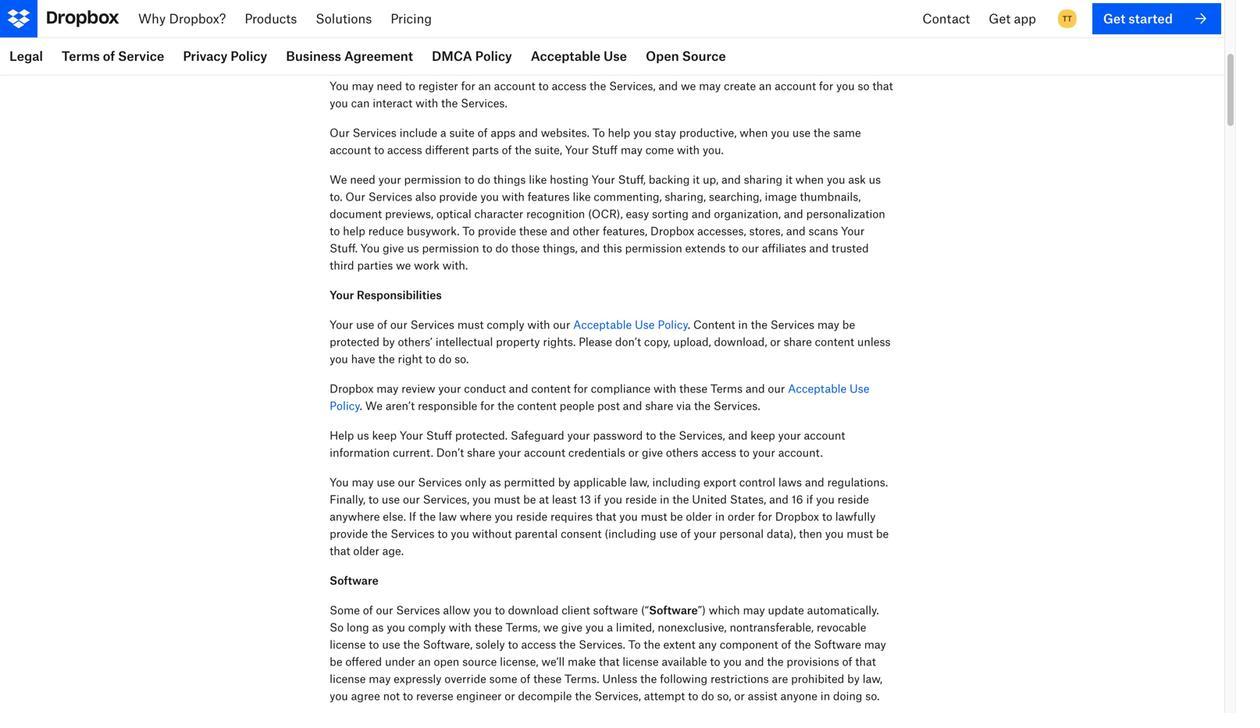 Task type: locate. For each thing, give the bounding box(es) containing it.
our
[[406, 15, 424, 29], [742, 242, 759, 255], [390, 318, 408, 332], [553, 318, 570, 332], [768, 382, 785, 396], [398, 476, 415, 489], [403, 493, 420, 507], [376, 604, 393, 617]]

these up the solely
[[475, 621, 503, 635]]

0 vertical spatial dropbox
[[651, 225, 695, 238]]

1 horizontal spatial so.
[[866, 690, 880, 703]]

provide
[[497, 15, 536, 29], [439, 190, 478, 203], [478, 225, 516, 238], [330, 528, 368, 541]]

get inside get app popup button
[[989, 11, 1011, 26]]

don't up acceptable use
[[575, 32, 601, 46]]

keep up 'information' on the bottom left of page
[[372, 429, 397, 443]]

the down terms.
[[575, 690, 592, 703]]

in
[[738, 318, 748, 332], [660, 493, 670, 507], [715, 510, 725, 524], [821, 690, 831, 703]]

0 vertical spatial don't
[[575, 32, 601, 46]]

0 vertical spatial license
[[330, 639, 366, 652]]

if right 16
[[806, 493, 813, 507]]

account down except
[[775, 79, 816, 93]]

0 vertical spatial we
[[330, 173, 347, 186]]

do left those
[[496, 242, 508, 255]]

your inside our services include a suite of apps and websites. to help you stay productive, when you use the same account to access different parts of the suite, your stuff may come with you.
[[565, 143, 589, 157]]

that inside you may need to register for an account to access the services, and we may create an account for you so that you can interact with the services.
[[873, 79, 893, 93]]

dropbox inside you may use our services only as permitted by applicable law, including export control laws and regulations. finally, to use our services, you must be at least 13 if you reside in the united states, and 16 if you reside anywhere else. if the law where you reside requires that you must be older in order for dropbox to lawfully provide the services to you without parental consent (including use of your personal data), then you must be that older age.
[[775, 510, 819, 524]]

need inside we need your permission to do things like hosting your stuff, backing it up, and sharing it when you ask us to. our services also provide you with features like commenting, sharing, searching, image thumbnails, document previews, optical character recognition (ocr), easy sorting and organization, and personalization to help reduce busywork. to provide these and other features, dropbox accesses, stores, and scans your stuff. you give us permission to do those things, and this permission extends to our affiliates and trusted third parties we work with.
[[350, 173, 376, 186]]

0 vertical spatial rights
[[665, 32, 695, 46]]

don't inside . content in the services may be protected by others' intellectual property rights. please don't copy, upload, download, or share content unless you have the right to do so.
[[615, 335, 641, 349]]

to inside ") which may update automatically. so long as you comply with these terms, we give you a limited, nonexclusive, nontransferable, revocable license to use the software, solely to access the services. to the extent any component of the software may be offered under an open source license, we'll make that license available to you and the provisions of that license may expressly override some of these terms. unless the following restrictions are prohibited by law, you agree not to reverse engineer or decompile the services, attempt to do so, or assist anyone in doing so.
[[629, 639, 641, 652]]

2 vertical spatial use
[[850, 382, 870, 396]]

1 vertical spatial software
[[649, 604, 698, 617]]

acceptable use
[[531, 48, 627, 64]]

you up yours.
[[476, 15, 494, 29]]

an inside ") which may update automatically. so long as you comply with these terms, we give you a limited, nonexclusive, nontransferable, revocable license to use the software, solely to access the services. to the extent any component of the software may be offered under an open source license, we'll make that license available to you and the provisions of that license may expressly override some of these terms. unless the following restrictions are prohibited by law, you agree not to reverse engineer or decompile the services, attempt to do so, or assist anyone in doing so.
[[418, 656, 431, 669]]

1 horizontal spatial .
[[688, 318, 691, 332]]

when up thumbnails,
[[796, 173, 824, 186]]

you may use our services only as permitted by applicable law, including export control laws and regulations. finally, to use our services, you must be at least 13 if you reside in the united states, and 16 if you reside anywhere else. if the law where you reside requires that you must be older in order for dropbox to lawfully provide the services to you without parental consent (including use of your personal data), then you must be that older age.
[[330, 476, 889, 558]]

1 horizontal spatial to
[[593, 126, 605, 139]]

and inside the help us keep your stuff protected. safeguard your password to the services, and keep your account information current. don't share your account credentials or give others access to your account.
[[728, 429, 748, 443]]

0 vertical spatial by
[[383, 335, 395, 349]]

0 vertical spatial use
[[604, 48, 627, 64]]

attempt
[[644, 690, 685, 703]]

1 horizontal spatial we
[[543, 621, 559, 635]]

lawfully
[[836, 510, 876, 524]]

do
[[478, 173, 491, 186], [496, 242, 508, 255], [439, 353, 452, 366], [702, 690, 714, 703]]

account.
[[779, 446, 823, 460]]

we'll
[[542, 656, 565, 669]]

services. inside "). your stuff is yours. these terms don't give us any rights to your stuff except for the limited rights that enable us to offer the services.
[[499, 50, 545, 63]]

nontransferable,
[[730, 621, 814, 635]]

0 horizontal spatial it
[[693, 173, 700, 186]]

terms.
[[565, 673, 600, 686]]

give down reduce
[[383, 242, 404, 255]]

the up under
[[403, 639, 420, 652]]

2 horizontal spatial to
[[629, 639, 641, 652]]

for up same
[[819, 79, 834, 93]]

to down law
[[438, 528, 448, 541]]

0 horizontal spatial law,
[[630, 476, 650, 489]]

services. down these
[[499, 50, 545, 63]]

when right productive,
[[740, 126, 768, 139]]

1 vertical spatial you
[[361, 242, 380, 255]]

1 vertical spatial when
[[796, 173, 824, 186]]

(" down when
[[330, 32, 338, 46]]

and up limited
[[841, 15, 860, 29]]

states,
[[730, 493, 767, 507]]

conduct
[[464, 382, 506, 396]]

by inside . content in the services may be protected by others' intellectual property rights. please don't copy, upload, download, or share content unless you have the right to do so.
[[383, 335, 395, 349]]

age.
[[382, 545, 404, 558]]

services inside our services include a suite of apps and websites. to help you stay productive, when you use the same account to access different parts of the suite, your stuff may come with you.
[[353, 126, 397, 139]]

optical
[[437, 207, 472, 221]]

so
[[863, 15, 875, 29], [858, 79, 870, 93]]

2 horizontal spatial terms
[[711, 382, 743, 396]]

1 horizontal spatial don't
[[615, 335, 641, 349]]

terms down the download,
[[711, 382, 743, 396]]

that down your stuff
[[363, 50, 384, 63]]

1 vertical spatial help
[[343, 225, 365, 238]]

for inside you may use our services only as permitted by applicable law, including export control laws and regulations. finally, to use our services, you must be at least 13 if you reside in the united states, and 16 if you reside anywhere else. if the law where you reside requires that you must be older in order for dropbox to lawfully provide the services to you without parental consent (including use of your personal data), then you must be that older age.
[[758, 510, 772, 524]]

a inside ") which may update automatically. so long as you comply with these terms, we give you a limited, nonexclusive, nontransferable, revocable license to use the software, solely to access the services. to the extent any component of the software may be offered under an open source license, we'll make that license available to you and the provisions of that license may expressly override some of these terms. unless the following restrictions are prohibited by law, you agree not to reverse engineer or decompile the services, attempt to do so, or assist anyone in doing so.
[[607, 621, 613, 635]]

you for need
[[330, 79, 349, 93]]

to right 'websites.' at top
[[593, 126, 605, 139]]

2 horizontal spatial share
[[784, 335, 812, 349]]

features
[[528, 190, 570, 203]]

the down the including
[[673, 493, 689, 507]]

0 vertical spatial things
[[580, 15, 612, 29]]

that down limited
[[873, 79, 893, 93]]

is
[[461, 32, 469, 46]]

0 vertical spatial a
[[440, 126, 447, 139]]

2 horizontal spatial reside
[[838, 493, 869, 507]]

and inside ") which may update automatically. so long as you comply with these terms, we give you a limited, nonexclusive, nontransferable, revocable license to use the software, solely to access the services. to the extent any component of the software may be offered under an open source license, we'll make that license available to you and the provisions of that license may expressly override some of these terms. unless the following restrictions are prohibited by law, you agree not to reverse engineer or decompile the services, attempt to do so, or assist anyone in doing so.
[[745, 656, 764, 669]]

0 vertical spatial as
[[490, 476, 501, 489]]

1 vertical spatial acceptable use policy link
[[330, 382, 870, 413]]

software inside ") which may update automatically. so long as you comply with these terms, we give you a limited, nonexclusive, nontransferable, revocable license to use the software, solely to access the services. to the extent any component of the software may be offered under an open source license, we'll make that license available to you and the provisions of that license may expressly override some of these terms. unless the following restrictions are prohibited by law, you agree not to reverse engineer or decompile the services, attempt to do so, or assist anyone in doing so.
[[814, 639, 862, 652]]

account
[[494, 79, 536, 93], [775, 79, 816, 93], [330, 143, 371, 157], [804, 429, 846, 443], [524, 446, 566, 460]]

comply up software,
[[408, 621, 446, 635]]

these up decompile
[[534, 673, 562, 686]]

the up we'll
[[559, 639, 576, 652]]

engineer
[[457, 690, 502, 703]]

help down document
[[343, 225, 365, 238]]

0 horizontal spatial software
[[330, 575, 379, 588]]

these
[[506, 32, 537, 46]]

1 vertical spatial we
[[396, 259, 411, 272]]

").
[[392, 32, 402, 46]]

stuff inside the help us keep your stuff protected. safeguard your password to the services, and keep your account information current. don't share your account credentials or give others access to your account.
[[426, 429, 452, 443]]

0 horizontal spatial if
[[594, 493, 601, 507]]

1 vertical spatial like
[[529, 173, 547, 186]]

reside up parental
[[516, 510, 548, 524]]

0 vertical spatial so
[[863, 15, 875, 29]]

acceptable use link
[[522, 37, 637, 75]]

accesses,
[[698, 225, 747, 238]]

we down open source link
[[681, 79, 696, 93]]

include
[[400, 126, 438, 139]]

at
[[539, 493, 549, 507]]

1 vertical spatial a
[[607, 621, 613, 635]]

to up interact
[[405, 79, 416, 93]]

don't
[[436, 446, 464, 460]]

the up the download,
[[751, 318, 768, 332]]

1 horizontal spatial we
[[365, 400, 383, 413]]

stuff up "agreement"
[[365, 32, 392, 46]]

by for protected
[[383, 335, 395, 349]]

and down open
[[659, 79, 678, 93]]

for inside "). your stuff is yours. these terms don't give us any rights to your stuff except for the limited rights that enable us to offer the services.
[[804, 32, 818, 46]]

0 horizontal spatial reside
[[516, 510, 548, 524]]

use inside the when you use our services, you provide us with things like your files, content, messages, contacts, and so on ("
[[385, 15, 403, 29]]

you inside you may use our services only as permitted by applicable law, including export control laws and regulations. finally, to use our services, you must be at least 13 if you reside in the united states, and 16 if you reside anywhere else. if the law where you reside requires that you must be older in order for dropbox to lawfully provide the services to you without parental consent (including use of your personal data), then you must be that older age.
[[330, 476, 349, 489]]

give
[[604, 32, 625, 46], [383, 242, 404, 255], [642, 446, 663, 460], [562, 621, 583, 635]]

we up 'to.'
[[330, 173, 347, 186]]

0 vertical spatial like
[[615, 15, 633, 29]]

be down the regulations.
[[876, 528, 889, 541]]

0 horizontal spatial need
[[350, 173, 376, 186]]

it left up,
[[693, 173, 700, 186]]

0 horizontal spatial a
[[440, 126, 447, 139]]

acceptable up account.
[[788, 382, 847, 396]]

0 horizontal spatial so.
[[455, 353, 469, 366]]

. inside . content in the services may be protected by others' intellectual property rights. please don't copy, upload, download, or share content unless you have the right to do so.
[[688, 318, 691, 332]]

we
[[330, 173, 347, 186], [365, 400, 383, 413]]

share down protected.
[[467, 446, 495, 460]]

"). your stuff is yours. these terms don't give us any rights to your stuff except for the limited rights that enable us to offer the services.
[[330, 32, 877, 63]]

our inside we need your permission to do things like hosting your stuff, backing it up, and sharing it when you ask us to. our services also provide you with features like commenting, sharing, searching, image thumbnails, document previews, optical character recognition (ocr), easy sorting and organization, and personalization to help reduce busywork. to provide these and other features, dropbox accesses, stores, and scans your stuff. you give us permission to do those things, and this permission extends to our affiliates and trusted third parties we work with.
[[346, 190, 365, 203]]

and down sharing,
[[692, 207, 711, 221]]

you left agree
[[330, 690, 348, 703]]

solely
[[476, 639, 505, 652]]

if right 13 on the bottom left
[[594, 493, 601, 507]]

1 vertical spatial content
[[531, 382, 571, 396]]

to inside our services include a suite of apps and websites. to help you stay productive, when you use the same account to access different parts of the suite, your stuff may come with you.
[[374, 143, 384, 157]]

messages,
[[734, 15, 788, 29]]

0 vertical spatial acceptable use policy link
[[573, 318, 688, 332]]

like inside the when you use our services, you provide us with things like your files, content, messages, contacts, and so on ("
[[615, 15, 633, 29]]

an up expressly at bottom
[[418, 656, 431, 669]]

doing
[[833, 690, 863, 703]]

0 horizontal spatial help
[[343, 225, 365, 238]]

2 vertical spatial content
[[517, 400, 557, 413]]

share for safeguard
[[467, 446, 495, 460]]

regulations.
[[828, 476, 888, 489]]

0 vertical spatial any
[[643, 32, 662, 46]]

of
[[103, 48, 115, 64], [478, 126, 488, 139], [502, 143, 512, 157], [377, 318, 387, 332], [681, 528, 691, 541], [363, 604, 373, 617], [782, 639, 792, 652], [843, 656, 853, 669], [521, 673, 531, 686]]

protected
[[330, 335, 380, 349]]

reverse
[[416, 690, 454, 703]]

0 vertical spatial help
[[608, 126, 630, 139]]

your use of our services must comply with our acceptable use policy
[[330, 318, 688, 332]]

services inside . content in the services may be protected by others' intellectual property rights. please don't copy, upload, download, or share content unless you have the right to do so.
[[771, 318, 815, 332]]

easy
[[626, 207, 649, 221]]

and
[[841, 15, 860, 29], [659, 79, 678, 93], [519, 126, 538, 139], [722, 173, 741, 186], [692, 207, 711, 221], [784, 207, 804, 221], [551, 225, 570, 238], [786, 225, 806, 238], [581, 242, 600, 255], [810, 242, 829, 255], [509, 382, 528, 396], [746, 382, 765, 396], [623, 400, 642, 413], [728, 429, 748, 443], [805, 476, 825, 489], [769, 493, 789, 507], [745, 656, 764, 669]]

except
[[767, 32, 801, 46]]

features,
[[603, 225, 648, 238]]

use inside acceptable use policy
[[850, 382, 870, 396]]

sharing,
[[665, 190, 706, 203]]

by inside you may use our services only as permitted by applicable law, including export control laws and regulations. finally, to use our services, you must be at least 13 if you reside in the united states, and 16 if you reside anywhere else. if the law where you reside requires that you must be older in order for dropbox to lawfully provide the services to you without parental consent (including use of your personal data), then you must be that older age.
[[558, 476, 571, 489]]

need up interact
[[377, 79, 402, 93]]

0 horizontal spatial dropbox
[[330, 382, 374, 396]]

services up previews,
[[368, 190, 412, 203]]

2 horizontal spatial like
[[615, 15, 633, 29]]

0 vertical spatial terms
[[540, 32, 572, 46]]

things inside the when you use our services, you provide us with things like your files, content, messages, contacts, and so on ("
[[580, 15, 612, 29]]

compliance
[[591, 382, 651, 396]]

dropbox?
[[169, 11, 226, 26]]

services. up "make"
[[579, 639, 626, 652]]

data),
[[767, 528, 796, 541]]

")
[[698, 604, 706, 617]]

you down business agreement link at the top of the page
[[330, 79, 349, 93]]

share inside . content in the services may be protected by others' intellectual property rights. please don't copy, upload, download, or share content unless you have the right to do so.
[[784, 335, 812, 349]]

for down dmca policy link
[[461, 79, 476, 93]]

or inside . content in the services may be protected by others' intellectual property rights. please don't copy, upload, download, or share content unless you have the right to do so.
[[770, 335, 781, 349]]

content down dropbox may review your conduct and content for compliance with these terms and our
[[517, 400, 557, 413]]

account down "can"
[[330, 143, 371, 157]]

license up unless
[[623, 656, 659, 669]]

content inside . content in the services may be protected by others' intellectual property rights. please don't copy, upload, download, or share content unless you have the right to do so.
[[815, 335, 855, 349]]

1 horizontal spatial need
[[377, 79, 402, 93]]

provide inside the when you use our services, you provide us with things like your files, content, messages, contacts, and so on ("
[[497, 15, 536, 29]]

content up . we aren't responsible for the content people post and share via the services.
[[531, 382, 571, 396]]

comply
[[487, 318, 525, 332], [408, 621, 446, 635]]

0 horizontal spatial keep
[[372, 429, 397, 443]]

1 vertical spatial as
[[372, 621, 384, 635]]

when inside we need your permission to do things like hosting your stuff, backing it up, and sharing it when you ask us to. our services also provide you with features like commenting, sharing, searching, image thumbnails, document previews, optical character recognition (ocr), easy sorting and organization, and personalization to help reduce busywork. to provide these and other features, dropbox accesses, stores, and scans your stuff. you give us permission to do those things, and this permission extends to our affiliates and trusted third parties we work with.
[[796, 173, 824, 186]]

for up people
[[574, 382, 588, 396]]

we inside we need your permission to do things like hosting your stuff, backing it up, and sharing it when you ask us to. our services also provide you with features like commenting, sharing, searching, image thumbnails, document previews, optical character recognition (ocr), easy sorting and organization, and personalization to help reduce busywork. to provide these and other features, dropbox accesses, stores, and scans your stuff. you give us permission to do those things, and this permission extends to our affiliates and trusted third parties we work with.
[[330, 173, 347, 186]]

2 keep from the left
[[751, 429, 775, 443]]

1 horizontal spatial it
[[786, 173, 793, 186]]

0 vertical spatial law,
[[630, 476, 650, 489]]

1 vertical spatial any
[[699, 639, 717, 652]]

stuff.
[[330, 242, 358, 255]]

0 horizontal spatial an
[[418, 656, 431, 669]]

use down the when you use our services, you provide us with things like your files, content, messages, contacts, and so on ("
[[604, 48, 627, 64]]

0 horizontal spatial we
[[330, 173, 347, 186]]

policy inside dmca policy link
[[475, 48, 512, 64]]

1 horizontal spatial things
[[580, 15, 612, 29]]

for up data),
[[758, 510, 772, 524]]

the left suite,
[[515, 143, 532, 157]]

0 horizontal spatial we
[[396, 259, 411, 272]]

account down safeguard
[[524, 446, 566, 460]]

0 horizontal spatial comply
[[408, 621, 446, 635]]

get started link
[[1093, 3, 1222, 34]]

acceptable use policy link for the
[[330, 382, 870, 413]]

expressly
[[394, 673, 442, 686]]

1 keep from the left
[[372, 429, 397, 443]]

1 vertical spatial older
[[353, 545, 380, 558]]

1 vertical spatial so.
[[866, 690, 880, 703]]

your down safeguard
[[498, 446, 521, 460]]

get left started
[[1104, 11, 1126, 26]]

we
[[681, 79, 696, 93], [396, 259, 411, 272], [543, 621, 559, 635]]

your responsibilities
[[330, 289, 442, 302]]

apps
[[491, 126, 516, 139]]

0 vertical spatial acceptable
[[531, 48, 601, 64]]

2 vertical spatial to
[[629, 639, 641, 652]]

your down third at the left top of page
[[330, 289, 354, 302]]

. for content
[[688, 318, 691, 332]]

1 vertical spatial so
[[858, 79, 870, 93]]

dropbox inside we need your permission to do things like hosting your stuff, backing it up, and sharing it when you ask us to. our services also provide you with features like commenting, sharing, searching, image thumbnails, document previews, optical character recognition (ocr), easy sorting and organization, and personalization to help reduce busywork. to provide these and other features, dropbox accesses, stores, and scans your stuff. you give us permission to do those things, and this permission extends to our affiliates and trusted third parties we work with.
[[651, 225, 695, 238]]

2 vertical spatial share
[[467, 446, 495, 460]]

2 vertical spatial acceptable
[[788, 382, 847, 396]]

your
[[338, 32, 362, 46], [405, 32, 428, 46], [711, 32, 735, 46], [565, 143, 589, 157], [592, 173, 615, 186], [841, 225, 865, 238], [330, 289, 354, 302], [330, 318, 353, 332], [400, 429, 423, 443]]

terms inside "). your stuff is yours. these terms don't give us any rights to your stuff except for the limited rights that enable us to offer the services.
[[540, 32, 572, 46]]

do down parts on the top of page
[[478, 173, 491, 186]]

give inside ") which may update automatically. so long as you comply with these terms, we give you a limited, nonexclusive, nontransferable, revocable license to use the software, solely to access the services. to the extent any component of the software may be offered under an open source license, we'll make that license available to you and the provisions of that license may expressly override some of these terms. unless the following restrictions are prohibited by law, you agree not to reverse engineer or decompile the services, attempt to do so, or assist anyone in doing so.
[[562, 621, 583, 635]]

responsibilities
[[357, 289, 442, 302]]

stuff inside our services include a suite of apps and websites. to help you stay productive, when you use the same account to access different parts of the suite, your stuff may come with you.
[[592, 143, 618, 157]]

policy inside acceptable use policy
[[330, 400, 360, 413]]

us inside the when you use our services, you provide us with things like your files, content, messages, contacts, and so on ("
[[539, 15, 551, 29]]

1 horizontal spatial reside
[[626, 493, 657, 507]]

also
[[415, 190, 436, 203]]

by left others' at top
[[383, 335, 395, 349]]

or inside the help us keep your stuff protected. safeguard your password to the services, and keep your account information current. don't share your account credentials or give others access to your account.
[[629, 446, 639, 460]]

via
[[677, 400, 691, 413]]

in down the including
[[660, 493, 670, 507]]

software up nonexclusive,
[[649, 604, 698, 617]]

document
[[330, 207, 382, 221]]

1 horizontal spatial comply
[[487, 318, 525, 332]]

0 vertical spatial our
[[330, 126, 350, 139]]

you inside you may need to register for an account to access the services, and we may create an account for you so that you can interact with the services.
[[330, 79, 349, 93]]

under
[[385, 656, 415, 669]]

0 vertical spatial to
[[593, 126, 605, 139]]

order
[[728, 510, 755, 524]]

your inside we need your permission to do things like hosting your stuff, backing it up, and sharing it when you ask us to. our services also provide you with features like commenting, sharing, searching, image thumbnails, document previews, optical character recognition (ocr), easy sorting and organization, and personalization to help reduce busywork. to provide these and other features, dropbox accesses, stores, and scans your stuff. you give us permission to do those things, and this permission extends to our affiliates and trusted third parties we work with.
[[379, 173, 401, 186]]

least
[[552, 493, 577, 507]]

your inside you may use our services only as permitted by applicable law, including export control laws and regulations. finally, to use our services, you must be at least 13 if you reside in the united states, and 16 if you reside anywhere else. if the law where you reside requires that you must be older in order for dropbox to lawfully provide the services to you without parental consent (including use of your personal data), then you must be that older age.
[[694, 528, 717, 541]]

reside
[[626, 493, 657, 507], [838, 493, 869, 507], [516, 510, 548, 524]]

services, up is
[[426, 15, 473, 29]]

older left age. at the left bottom of page
[[353, 545, 380, 558]]

yours.
[[472, 32, 503, 46]]

0 vertical spatial we
[[681, 79, 696, 93]]

2 horizontal spatial use
[[850, 382, 870, 396]]

0 horizontal spatial by
[[383, 335, 395, 349]]

same
[[833, 126, 861, 139]]

to inside we need your permission to do things like hosting your stuff, backing it up, and sharing it when you ask us to. our services also provide you with features like commenting, sharing, searching, image thumbnails, document previews, optical character recognition (ocr), easy sorting and organization, and personalization to help reduce busywork. to provide these and other features, dropbox accesses, stores, and scans your stuff. you give us permission to do those things, and this permission extends to our affiliates and trusted third parties we work with.
[[463, 225, 475, 238]]

assist
[[748, 690, 778, 703]]

with down allow
[[449, 621, 472, 635]]

dropbox for easy
[[651, 225, 695, 238]]

any inside "). your stuff is yours. these terms don't give us any rights to your stuff except for the limited rights that enable us to offer the services.
[[643, 32, 662, 46]]

your up current.
[[400, 429, 423, 443]]

automatically.
[[807, 604, 879, 617]]

work
[[414, 259, 440, 272]]

these
[[519, 225, 548, 238], [680, 382, 708, 396], [475, 621, 503, 635], [534, 673, 562, 686]]

use for acceptable use policy
[[850, 382, 870, 396]]

1 horizontal spatial as
[[490, 476, 501, 489]]

2 vertical spatial software
[[814, 639, 862, 652]]

law, right 'prohibited' on the right bottom of the page
[[863, 673, 883, 686]]

provide down anywhere
[[330, 528, 368, 541]]

1 vertical spatial our
[[346, 190, 365, 203]]

0 horizontal spatial get
[[989, 11, 1011, 26]]

1 horizontal spatial any
[[699, 639, 717, 652]]

policy down yours.
[[475, 48, 512, 64]]

0 horizontal spatial .
[[360, 400, 362, 413]]

when
[[330, 15, 361, 29]]

0 horizontal spatial rights
[[330, 50, 360, 63]]

give up acceptable use
[[604, 32, 625, 46]]

permission
[[404, 173, 461, 186], [422, 242, 479, 255], [625, 242, 682, 255]]

provide inside you may use our services only as permitted by applicable law, including export control laws and regulations. finally, to use our services, you must be at least 13 if you reside in the united states, and 16 if you reside anywhere else. if the law where you reside requires that you must be older in order for dropbox to lawfully provide the services to you without parental consent (including use of your personal data), then you must be that older age.
[[330, 528, 368, 541]]

that up (including on the bottom of page
[[596, 510, 617, 524]]

like down hosting on the top
[[573, 190, 591, 203]]

as right long
[[372, 621, 384, 635]]

keep
[[372, 429, 397, 443], [751, 429, 775, 443]]

you inside we need your permission to do things like hosting your stuff, backing it up, and sharing it when you ask us to. our services also provide you with features like commenting, sharing, searching, image thumbnails, document previews, optical character recognition (ocr), easy sorting and organization, and personalization to help reduce busywork. to provide these and other features, dropbox accesses, stores, and scans your stuff. you give us permission to do those things, and this permission extends to our affiliates and trusted third parties we work with.
[[361, 242, 380, 255]]

allow
[[443, 604, 471, 617]]

1 vertical spatial to
[[463, 225, 475, 238]]

to down acceptable use link
[[539, 79, 549, 93]]

to up restrictions
[[710, 656, 721, 669]]

services. up apps
[[461, 96, 508, 110]]

don't inside "). your stuff is yours. these terms don't give us any rights to your stuff except for the limited rights that enable us to offer the services.
[[575, 32, 601, 46]]

0 horizontal spatial don't
[[575, 32, 601, 46]]

services, inside the help us keep your stuff protected. safeguard your password to the services, and keep your account information current. don't share your account credentials or give others access to your account.
[[679, 429, 725, 443]]

0 vertical spatial content
[[815, 335, 855, 349]]

a up different
[[440, 126, 447, 139]]

the up age. at the left bottom of page
[[371, 528, 388, 541]]

terms
[[540, 32, 572, 46], [62, 48, 100, 64], [711, 382, 743, 396]]

2 vertical spatial we
[[543, 621, 559, 635]]

0 vertical spatial software
[[330, 575, 379, 588]]

0 horizontal spatial as
[[372, 621, 384, 635]]

to up source at right
[[698, 32, 708, 46]]

0 vertical spatial .
[[688, 318, 691, 332]]

1 horizontal spatial get
[[1104, 11, 1126, 26]]

we for these
[[543, 621, 559, 635]]

our up document
[[346, 190, 365, 203]]

1 horizontal spatial share
[[645, 400, 674, 413]]

tt button
[[1055, 6, 1080, 31]]

1 horizontal spatial if
[[806, 493, 813, 507]]

content for via
[[517, 400, 557, 413]]

0 horizontal spatial ("
[[330, 32, 338, 46]]

(ocr),
[[588, 207, 623, 221]]

others
[[666, 446, 699, 460]]

parts
[[472, 143, 499, 157]]

get started
[[1104, 11, 1173, 26]]

0 vertical spatial share
[[784, 335, 812, 349]]

so. inside . content in the services may be protected by others' intellectual property rights. please don't copy, upload, download, or share content unless you have the right to do so.
[[455, 353, 469, 366]]

services up others' at top
[[411, 318, 455, 332]]

you up restrictions
[[724, 656, 742, 669]]

our inside our services include a suite of apps and websites. to help you stay productive, when you use the same account to access different parts of the suite, your stuff may come with you.
[[330, 126, 350, 139]]

things up character
[[494, 173, 526, 186]]

stores,
[[750, 225, 783, 238]]



Task type: vqa. For each thing, say whether or not it's contained in the screenshot.
"we"
yes



Task type: describe. For each thing, give the bounding box(es) containing it.
previews,
[[385, 207, 434, 221]]

may inside . content in the services may be protected by others' intellectual property rights. please don't copy, upload, download, or share content unless you have the right to do so.
[[818, 318, 840, 332]]

help
[[330, 429, 354, 443]]

of inside you may use our services only as permitted by applicable law, including export control laws and regulations. finally, to use our services, you must be at least 13 if you reside in the united states, and 16 if you reside anywhere else. if the law where you reside requires that you must be older in order for dropbox to lawfully provide the services to you without parental consent (including use of your personal data), then you must be that older age.
[[681, 528, 691, 541]]

these inside we need your permission to do things like hosting your stuff, backing it up, and sharing it when you ask us to. our services also provide you with features like commenting, sharing, searching, image thumbnails, document previews, optical character recognition (ocr), easy sorting and organization, and personalization to help reduce busywork. to provide these and other features, dropbox accesses, stores, and scans your stuff. you give us permission to do those things, and this permission extends to our affiliates and trusted third parties we work with.
[[519, 225, 548, 238]]

your up control
[[753, 446, 776, 460]]

why dropbox?
[[138, 11, 226, 26]]

you left "can"
[[330, 96, 348, 110]]

credentials
[[569, 446, 626, 460]]

1 horizontal spatial rights
[[665, 32, 695, 46]]

including
[[653, 476, 701, 489]]

our down current.
[[398, 476, 415, 489]]

the right have
[[378, 353, 395, 366]]

services inside we need your permission to do things like hosting your stuff, backing it up, and sharing it when you ask us to. our services also provide you with features like commenting, sharing, searching, image thumbnails, document previews, optical character recognition (ocr), easy sorting and organization, and personalization to help reduce busywork. to provide these and other features, dropbox accesses, stores, and scans your stuff. you give us permission to do those things, and this permission extends to our affiliates and trusted third parties we work with.
[[368, 190, 412, 203]]

get app
[[989, 11, 1036, 26]]

your up business agreement
[[338, 32, 362, 46]]

may inside our services include a suite of apps and websites. to help you stay productive, when you use the same account to access different parts of the suite, your stuff may come with you.
[[621, 143, 643, 157]]

the left same
[[814, 126, 831, 139]]

this
[[603, 242, 622, 255]]

information
[[330, 446, 390, 460]]

and down other
[[581, 242, 600, 255]]

the up the are
[[767, 656, 784, 669]]

be inside ") which may update automatically. so long as you comply with these terms, we give you a limited, nonexclusive, nontransferable, revocable license to use the software, solely to access the services. to the extent any component of the software may be offered under an open source license, we'll make that license available to you and the provisions of that license may expressly override some of these terms. unless the following restrictions are prohibited by law, you agree not to reverse engineer or decompile the services, attempt to do so, or assist anyone in doing so.
[[330, 656, 343, 669]]

account down these
[[494, 79, 536, 93]]

different
[[425, 143, 469, 157]]

only
[[465, 476, 487, 489]]

please
[[579, 335, 612, 349]]

the down acceptable use link
[[590, 79, 606, 93]]

some
[[490, 673, 518, 686]]

trusted
[[832, 242, 869, 255]]

0 horizontal spatial like
[[529, 173, 547, 186]]

1 horizontal spatial an
[[479, 79, 491, 93]]

your up responsible
[[438, 382, 461, 396]]

sorting
[[652, 207, 689, 221]]

0 horizontal spatial terms
[[62, 48, 100, 64]]

where
[[460, 510, 492, 524]]

anywhere
[[330, 510, 380, 524]]

. we aren't responsible for the content people post and share via the services.
[[360, 400, 761, 413]]

1 vertical spatial share
[[645, 400, 674, 413]]

and down compliance
[[623, 400, 642, 413]]

up,
[[703, 173, 719, 186]]

and inside the when you use our services, you provide us with things like your files, content, messages, contacts, and so on ("
[[841, 15, 860, 29]]

services, inside you may use our services only as permitted by applicable law, including export control laws and regulations. finally, to use our services, you must be at least 13 if you reside in the united states, and 16 if you reside anywhere else. if the law where you reside requires that you must be older in order for dropbox to lawfully provide the services to you without parental consent (including use of your personal data), then you must be that older age.
[[423, 493, 470, 507]]

services. inside you may need to register for an account to access the services, and we may create an account for you so that you can interact with the services.
[[461, 96, 508, 110]]

must down the lawfully
[[847, 528, 873, 541]]

services left allow
[[396, 604, 440, 617]]

property
[[496, 335, 540, 349]]

do inside ") which may update automatically. so long as you comply with these terms, we give you a limited, nonexclusive, nontransferable, revocable license to use the software, solely to access the services. to the extent any component of the software may be offered under an open source license, we'll make that license available to you and the provisions of that license may expressly override some of these terms. unless the following restrictions are prohibited by law, you agree not to reverse engineer or decompile the services, attempt to do so, or assist anyone in doing so.
[[702, 690, 714, 703]]

with up "rights."
[[528, 318, 550, 332]]

services down if
[[391, 528, 435, 541]]

tt
[[1063, 14, 1072, 23]]

acceptable use policy link for rights.
[[573, 318, 688, 332]]

account inside our services include a suite of apps and websites. to help you stay productive, when you use the same account to access different parts of the suite, your stuff may come with you.
[[330, 143, 371, 157]]

long
[[347, 621, 369, 635]]

you inside . content in the services may be protected by others' intellectual property rights. please don't copy, upload, download, or share content unless you have the right to do so.
[[330, 353, 348, 366]]

recognition
[[526, 207, 585, 221]]

you up where
[[473, 493, 491, 507]]

things,
[[543, 242, 578, 255]]

1 vertical spatial ("
[[641, 604, 649, 617]]

dropbox for else.
[[775, 510, 819, 524]]

. for we
[[360, 400, 362, 413]]

to.
[[330, 190, 343, 203]]

interact
[[373, 96, 413, 110]]

need inside you may need to register for an account to access the services, and we may create an account for you so that you can interact with the services.
[[377, 79, 402, 93]]

access inside our services include a suite of apps and websites. to help you stay productive, when you use the same account to access different parts of the suite, your stuff may come with you.
[[387, 143, 422, 157]]

you up under
[[387, 621, 405, 635]]

terms of service link
[[52, 37, 174, 75]]

the right "via"
[[694, 400, 711, 413]]

legal
[[9, 48, 43, 64]]

to up stuff.
[[330, 225, 340, 238]]

by for permitted
[[558, 476, 571, 489]]

you up character
[[481, 190, 499, 203]]

that down anywhere
[[330, 545, 350, 558]]

you down the applicable
[[604, 493, 623, 507]]

law, inside you may use our services only as permitted by applicable law, including export control laws and regulations. finally, to use our services, you must be at least 13 if you reside in the united states, and 16 if you reside anywhere else. if the law where you reside requires that you must be older in order for dropbox to lawfully provide the services to you without parental consent (including use of your personal data), then you must be that older age.
[[630, 476, 650, 489]]

our up others' at top
[[390, 318, 408, 332]]

we for services,
[[681, 79, 696, 93]]

you up thumbnails,
[[827, 173, 846, 186]]

software,
[[423, 639, 473, 652]]

with inside the when you use our services, you provide us with things like your files, content, messages, contacts, and so on ("
[[554, 15, 577, 29]]

the up attempt
[[641, 673, 657, 686]]

services, inside ") which may update automatically. so long as you comply with these terms, we give you a limited, nonexclusive, nontransferable, revocable license to use the software, solely to access the services. to the extent any component of the software may be offered under an open source license, we'll make that license available to you and the provisions of that license may expressly override some of these terms. unless the following restrictions are prohibited by law, you agree not to reverse engineer or decompile the services, attempt to do so, or assist anyone in doing so.
[[595, 690, 641, 703]]

must down permitted
[[494, 493, 520, 507]]

rights.
[[543, 335, 576, 349]]

the down limited,
[[644, 639, 661, 652]]

with inside you may need to register for an account to access the services, and we may create an account for you so that you can interact with the services.
[[416, 96, 438, 110]]

component
[[720, 639, 779, 652]]

that up doing
[[856, 656, 876, 669]]

us inside the help us keep your stuff protected. safeguard your password to the services, and keep your account information current. don't share your account credentials or give others access to your account.
[[357, 429, 369, 443]]

give inside the help us keep your stuff protected. safeguard your password to the services, and keep your account information current. don't share your account credentials or give others access to your account.
[[642, 446, 663, 460]]

and up searching,
[[722, 173, 741, 186]]

may inside you may use our services only as permitted by applicable law, including export control laws and regulations. finally, to use our services, you must be at least 13 if you reside in the united states, and 16 if you reside anywhere else. if the law where you reside requires that you must be older in order for dropbox to lawfully provide the services to you without parental consent (including use of your personal data), then you must be that older age.
[[352, 476, 374, 489]]

with inside our services include a suite of apps and websites. to help you stay productive, when you use the same account to access different parts of the suite, your stuff may come with you.
[[677, 143, 700, 157]]

2 vertical spatial license
[[330, 673, 366, 686]]

2 vertical spatial terms
[[711, 382, 743, 396]]

acceptable for acceptable use
[[531, 48, 601, 64]]

of up long
[[363, 604, 373, 617]]

upload,
[[673, 335, 711, 349]]

services, inside you may need to register for an account to access the services, and we may create an account for you so that you can interact with the services.
[[609, 79, 656, 93]]

get for get started
[[1104, 11, 1126, 26]]

agreement
[[344, 48, 413, 64]]

some of our services allow you to download client software (" software
[[330, 604, 698, 617]]

services. inside ") which may update automatically. so long as you comply with these terms, we give you a limited, nonexclusive, nontransferable, revocable license to use the software, solely to access the services. to the extent any component of the software may be offered under an open source license, we'll make that license available to you and the provisions of that license may expressly override some of these terms. unless the following restrictions are prohibited by law, you agree not to reverse engineer or decompile the services, attempt to do so, or assist anyone in doing so.
[[579, 639, 626, 652]]

we need your permission to do things like hosting your stuff, backing it up, and sharing it when you ask us to. our services also provide you with features like commenting, sharing, searching, image thumbnails, document previews, optical character recognition (ocr), easy sorting and organization, and personalization to help reduce busywork. to provide these and other features, dropbox accesses, stores, and scans your stuff. you give us permission to do those things, and this permission extends to our affiliates and trusted third parties we work with.
[[330, 173, 886, 272]]

terms of service
[[62, 48, 164, 64]]

and right conduct
[[509, 382, 528, 396]]

help inside our services include a suite of apps and websites. to help you stay productive, when you use the same account to access different parts of the suite, your stuff may come with you.
[[608, 126, 630, 139]]

and up 'affiliates' on the right top
[[786, 225, 806, 238]]

by inside ") which may update automatically. so long as you comply with these terms, we give you a limited, nonexclusive, nontransferable, revocable license to use the software, solely to access the services. to the extent any component of the software may be offered under an open source license, we'll make that license available to you and the provisions of that license may expressly override some of these terms. unless the following restrictions are prohibited by law, you agree not to reverse engineer or decompile the services, attempt to do so, or assist anyone in doing so.
[[848, 673, 860, 686]]

open source
[[646, 48, 726, 64]]

contacts,
[[791, 15, 838, 29]]

applicable
[[574, 476, 627, 489]]

help us keep your stuff protected. safeguard your password to the services, and keep your account information current. don't share your account credentials or give others access to your account.
[[330, 429, 846, 460]]

1 vertical spatial dropbox
[[330, 382, 374, 396]]

business agreement
[[286, 48, 413, 64]]

things inside we need your permission to do things like hosting your stuff, backing it up, and sharing it when you ask us to. our services also provide you with features like commenting, sharing, searching, image thumbnails, document previews, optical character recognition (ocr), easy sorting and organization, and personalization to help reduce busywork. to provide these and other features, dropbox accesses, stores, and scans your stuff. you give us permission to do those things, and this permission extends to our affiliates and trusted third parties we work with.
[[494, 173, 526, 186]]

and inside you may need to register for an account to access the services, and we may create an account for you so that you can interact with the services.
[[659, 79, 678, 93]]

to up license,
[[508, 639, 518, 652]]

access inside ") which may update automatically. so long as you comply with these terms, we give you a limited, nonexclusive, nontransferable, revocable license to use the software, solely to access the services. to the extent any component of the software may be offered under an open source license, we'll make that license available to you and the provisions of that license may expressly override some of these terms. unless the following restrictions are prohibited by law, you agree not to reverse engineer or decompile the services, attempt to do so, or assist anyone in doing so.
[[521, 639, 556, 652]]

help inside we need your permission to do things like hosting your stuff, backing it up, and sharing it when you ask us to. our services also provide you with features like commenting, sharing, searching, image thumbnails, document previews, optical character recognition (ocr), easy sorting and organization, and personalization to help reduce busywork. to provide these and other features, dropbox accesses, stores, and scans your stuff. you give us permission to do those things, and this permission extends to our affiliates and trusted third parties we work with.
[[343, 225, 365, 238]]

searching,
[[709, 190, 762, 203]]

if
[[409, 510, 416, 524]]

1 vertical spatial use
[[635, 318, 655, 332]]

you up your stuff
[[364, 15, 382, 29]]

business
[[286, 48, 341, 64]]

reduce
[[368, 225, 404, 238]]

as inside ") which may update automatically. so long as you comply with these terms, we give you a limited, nonexclusive, nontransferable, revocable license to use the software, solely to access the services. to the extent any component of the software may be offered under an open source license, we'll make that license available to you and the provisions of that license may expressly override some of these terms. unless the following restrictions are prohibited by law, you agree not to reverse engineer or decompile the services, attempt to do so, or assist anyone in doing so.
[[372, 621, 384, 635]]

your up account.
[[778, 429, 801, 443]]

so. inside ") which may update automatically. so long as you comply with these terms, we give you a limited, nonexclusive, nontransferable, revocable license to use the software, solely to access the services. to the extent any component of the software may be offered under an open source license, we'll make that license available to you and the provisions of that license may expressly override some of these terms. unless the following restrictions are prohibited by law, you agree not to reverse engineer or decompile the services, attempt to do so, or assist anyone in doing so.
[[866, 690, 880, 703]]

access inside you may need to register for an account to access the services, and we may create an account for you so that you can interact with the services.
[[552, 79, 587, 93]]

2 if from the left
[[806, 493, 813, 507]]

permitted
[[504, 476, 555, 489]]

share for be
[[784, 335, 812, 349]]

(" inside the when you use our services, you provide us with things like your files, content, messages, contacts, and so on ("
[[330, 32, 338, 46]]

of down "nontransferable,"
[[782, 639, 792, 652]]

acceptable for acceptable use policy
[[788, 382, 847, 396]]

1 horizontal spatial older
[[686, 510, 712, 524]]

dmca policy link
[[423, 37, 522, 75]]

so,
[[717, 690, 732, 703]]

of down license,
[[521, 673, 531, 686]]

people
[[560, 400, 595, 413]]

client
[[562, 604, 590, 617]]

permission up with.
[[422, 242, 479, 255]]

2 it from the left
[[786, 173, 793, 186]]

solutions button
[[306, 0, 381, 37]]

1 vertical spatial license
[[623, 656, 659, 669]]

2 horizontal spatial an
[[759, 79, 772, 93]]

post
[[598, 400, 620, 413]]

stay
[[655, 126, 676, 139]]

use inside our services include a suite of apps and websites. to help you stay productive, when you use the same account to access different parts of the suite, your stuff may come with you.
[[793, 126, 811, 139]]

account up account.
[[804, 429, 846, 443]]

intellectual
[[436, 335, 493, 349]]

the up provisions at the bottom right
[[795, 639, 811, 652]]

services. right "via"
[[714, 400, 761, 413]]

we inside we need your permission to do things like hosting your stuff, backing it up, and sharing it when you ask us to. our services also provide you with features like commenting, sharing, searching, image thumbnails, document previews, optical character recognition (ocr), easy sorting and organization, and personalization to help reduce busywork. to provide these and other features, dropbox accesses, stores, and scans your stuff. you give us permission to do those things, and this permission extends to our affiliates and trusted third parties we work with.
[[396, 259, 411, 272]]

the down yours.
[[479, 50, 496, 63]]

1 if from the left
[[594, 493, 601, 507]]

be down the including
[[670, 510, 683, 524]]

and left 16
[[769, 493, 789, 507]]

0 horizontal spatial older
[[353, 545, 380, 558]]

content for terms
[[531, 382, 571, 396]]

to down parts on the top of page
[[464, 173, 475, 186]]

give inside "). your stuff is yours. these terms don't give us any rights to your stuff except for the limited rights that enable us to offer the services.
[[604, 32, 625, 46]]

your up credentials
[[567, 429, 590, 443]]

sharing
[[744, 173, 783, 186]]

you up without
[[495, 510, 513, 524]]

requires
[[551, 510, 593, 524]]

started
[[1129, 11, 1173, 26]]

your right ").
[[405, 32, 428, 46]]

must up intellectual
[[458, 318, 484, 332]]

1 it from the left
[[693, 173, 700, 186]]

permission up also
[[404, 173, 461, 186]]

to up then
[[822, 510, 833, 524]]

be left at
[[523, 493, 536, 507]]

to left download
[[495, 604, 505, 617]]

to left the offer
[[439, 50, 449, 63]]

1 horizontal spatial like
[[573, 190, 591, 203]]

prohibited
[[791, 673, 845, 686]]

the down the register
[[441, 96, 458, 110]]

access inside the help us keep your stuff protected. safeguard your password to the services, and keep your account information current. don't share your account credentials or give others access to your account.
[[702, 446, 737, 460]]

export
[[704, 476, 737, 489]]

these up "via"
[[680, 382, 708, 396]]

to down following
[[688, 690, 699, 703]]

use for acceptable use
[[604, 48, 627, 64]]

policy inside the privacy policy link
[[231, 48, 267, 64]]

you for use
[[330, 476, 349, 489]]

app
[[1014, 11, 1036, 26]]

with inside ") which may update automatically. so long as you comply with these terms, we give you a limited, nonexclusive, nontransferable, revocable license to use the software, solely to access the services. to the extent any component of the software may be offered under an open source license, we'll make that license available to you and the provisions of that license may expressly override some of these terms. unless the following restrictions are prohibited by law, you agree not to reverse engineer or decompile the services, attempt to do so, or assist anyone in doing so.
[[449, 621, 472, 635]]

with.
[[443, 259, 468, 272]]

and inside our services include a suite of apps and websites. to help you stay productive, when you use the same account to access different parts of the suite, your stuff may come with you.
[[519, 126, 538, 139]]

restrictions
[[711, 673, 769, 686]]

the down the contacts,
[[821, 32, 838, 46]]

with inside we need your permission to do things like hosting your stuff, backing it up, and sharing it when you ask us to. our services also provide you with features like commenting, sharing, searching, image thumbnails, document previews, optical character recognition (ocr), easy sorting and organization, and personalization to help reduce busywork. to provide these and other features, dropbox accesses, stores, and scans your stuff. you give us permission to do those things, and this permission extends to our affiliates and trusted third parties we work with.
[[502, 190, 525, 203]]

hosting
[[550, 173, 589, 186]]

and down 'scans'
[[810, 242, 829, 255]]

are
[[772, 673, 788, 686]]

stuff down messages,
[[738, 32, 764, 46]]

a inside our services include a suite of apps and websites. to help you stay productive, when you use the same account to access different parts of the suite, your stuff may come with you.
[[440, 126, 447, 139]]

to right the password
[[646, 429, 656, 443]]

comply inside ") which may update automatically. so long as you comply with these terms, we give you a limited, nonexclusive, nontransferable, revocable license to use the software, solely to access the services. to the extent any component of the software may be offered under an open source license, we'll make that license available to you and the provisions of that license may expressly override some of these terms. unless the following restrictions are prohibited by law, you agree not to reverse engineer or decompile the services, attempt to do so, or assist anyone in doing so.
[[408, 621, 446, 635]]

you right then
[[825, 528, 844, 541]]

of left service in the top of the page
[[103, 48, 115, 64]]

update
[[768, 604, 804, 617]]

") which may update automatically. so long as you comply with these terms, we give you a limited, nonexclusive, nontransferable, revocable license to use the software, solely to access the services. to the extent any component of the software may be offered under an open source license, we'll make that license available to you and the provisions of that license may expressly override some of these terms. unless the following restrictions are prohibited by law, you agree not to reverse engineer or decompile the services, attempt to do so, or assist anyone in doing so.
[[330, 604, 886, 703]]

and down the image
[[784, 207, 804, 221]]

to inside . content in the services may be protected by others' intellectual property rights. please don't copy, upload, download, or share content unless you have the right to do so.
[[426, 353, 436, 366]]

get for get app
[[989, 11, 1011, 26]]

be inside . content in the services may be protected by others' intellectual property rights. please don't copy, upload, download, or share content unless you have the right to do so.
[[843, 318, 855, 332]]

so inside you may need to register for an account to access the services, and we may create an account for you so that you can interact with the services.
[[858, 79, 870, 93]]

or right "so,"
[[735, 690, 745, 703]]

law, inside ") which may update automatically. so long as you comply with these terms, we give you a limited, nonexclusive, nontransferable, revocable license to use the software, solely to access the services. to the extent any component of the software may be offered under an open source license, we'll make that license available to you and the provisions of that license may expressly override some of these terms. unless the following restrictions are prohibited by law, you agree not to reverse engineer or decompile the services, attempt to do so, or assist anyone in doing so.
[[863, 673, 883, 686]]

in inside . content in the services may be protected by others' intellectual property rights. please don't copy, upload, download, or share content unless you have the right to do so.
[[738, 318, 748, 332]]

your inside the when you use our services, you provide us with things like your files, content, messages, contacts, and so on ("
[[636, 15, 659, 29]]

to down accesses,
[[729, 242, 739, 255]]

in inside ") which may update automatically. so long as you comply with these terms, we give you a limited, nonexclusive, nontransferable, revocable license to use the software, solely to access the services. to the extent any component of the software may be offered under an open source license, we'll make that license available to you and the provisions of that license may expressly override some of these terms. unless the following restrictions are prohibited by law, you agree not to reverse engineer or decompile the services, attempt to do so, or assist anyone in doing so.
[[821, 690, 831, 703]]

and up "things,"
[[551, 225, 570, 238]]

so inside the when you use our services, you provide us with things like your files, content, messages, contacts, and so on ("
[[863, 15, 875, 29]]

our up if
[[403, 493, 420, 507]]

laws
[[779, 476, 802, 489]]

services, inside the when you use our services, you provide us with things like your files, content, messages, contacts, and so on ("
[[426, 15, 473, 29]]

(including
[[605, 528, 657, 541]]

give inside we need your permission to do things like hosting your stuff, backing it up, and sharing it when you ask us to. our services also provide you with features like commenting, sharing, searching, image thumbnails, document previews, optical character recognition (ocr), easy sorting and organization, and personalization to help reduce busywork. to provide these and other features, dropbox accesses, stores, and scans your stuff. you give us permission to do those things, and this permission extends to our affiliates and trusted third parties we work with.
[[383, 242, 404, 255]]

you up (including on the bottom of page
[[620, 510, 638, 524]]

license,
[[500, 656, 539, 669]]

16
[[792, 493, 803, 507]]

or down some on the bottom of page
[[505, 690, 515, 703]]

and down the download,
[[746, 382, 765, 396]]

as inside you may use our services only as permitted by applicable law, including export control laws and regulations. finally, to use our services, you must be at least 13 if you reside in the united states, and 16 if you reside anywhere else. if the law where you reside requires that you must be older in order for dropbox to lawfully provide the services to you without parental consent (including use of your personal data), then you must be that older age.
[[490, 476, 501, 489]]

you up same
[[837, 79, 855, 93]]

1 horizontal spatial software
[[649, 604, 698, 617]]

scans
[[809, 225, 838, 238]]

which
[[709, 604, 740, 617]]

to up control
[[740, 446, 750, 460]]

for down conduct
[[481, 400, 495, 413]]

stuff up dmca
[[431, 32, 458, 46]]

that inside "). your stuff is yours. these terms don't give us any rights to your stuff except for the limited rights that enable us to offer the services.
[[363, 50, 384, 63]]

our inside we need your permission to do things like hosting your stuff, backing it up, and sharing it when you ask us to. our services also provide you with features like commenting, sharing, searching, image thumbnails, document previews, optical character recognition (ocr), easy sorting and organization, and personalization to help reduce busywork. to provide these and other features, dropbox accesses, stores, and scans your stuff. you give us permission to do those things, and this permission extends to our affiliates and trusted third parties we work with.
[[742, 242, 759, 255]]

dmca
[[432, 48, 472, 64]]

you may need to register for an account to access the services, and we may create an account for you so that you can interact with the services.
[[330, 79, 893, 110]]

responsible
[[418, 400, 478, 413]]

provide up optical
[[439, 190, 478, 203]]

1 vertical spatial we
[[365, 400, 383, 413]]

personal
[[720, 528, 764, 541]]

that up unless
[[599, 656, 620, 669]]

any inside ") which may update automatically. so long as you comply with these terms, we give you a limited, nonexclusive, nontransferable, revocable license to use the software, solely to access the services. to the extent any component of the software may be offered under an open source license, we'll make that license available to you and the provisions of that license may expressly override some of these terms. unless the following restrictions are prohibited by law, you agree not to reverse engineer or decompile the services, attempt to do so, or assist anyone in doing so.
[[699, 639, 717, 652]]

your inside the help us keep your stuff protected. safeguard your password to the services, and keep your account information current. don't share your account credentials or give others access to your account.
[[400, 429, 423, 443]]

our inside the when you use our services, you provide us with things like your files, content, messages, contacts, and so on ("
[[406, 15, 424, 29]]

the inside the help us keep your stuff protected. safeguard your password to the services, and keep your account information current. don't share your account credentials or give others access to your account.
[[659, 429, 676, 443]]

our services include a suite of apps and websites. to help you stay productive, when you use the same account to access different parts of the suite, your stuff may come with you.
[[330, 126, 861, 157]]

those
[[511, 242, 540, 255]]

use inside ") which may update automatically. so long as you comply with these terms, we give you a limited, nonexclusive, nontransferable, revocable license to use the software, solely to access the services. to the extent any component of the software may be offered under an open source license, we'll make that license available to you and the provisions of that license may expressly override some of these terms. unless the following restrictions are prohibited by law, you agree not to reverse engineer or decompile the services, attempt to do so, or assist anyone in doing so.
[[382, 639, 400, 652]]

when inside our services include a suite of apps and websites. to help you stay productive, when you use the same account to access different parts of the suite, your stuff may come with you.
[[740, 126, 768, 139]]

of up 'prohibited' on the right bottom of the page
[[843, 656, 853, 669]]

to down character
[[482, 242, 493, 255]]

your up protected
[[330, 318, 353, 332]]

you down the client
[[586, 621, 604, 635]]

do inside . content in the services may be protected by others' intellectual property rights. please don't copy, upload, download, or share content unless you have the right to do so.
[[439, 353, 452, 366]]

parties
[[357, 259, 393, 272]]

to inside our services include a suite of apps and websites. to help you stay productive, when you use the same account to access different parts of the suite, your stuff may come with you.
[[593, 126, 605, 139]]

you right 16
[[816, 493, 835, 507]]

1 vertical spatial acceptable
[[573, 318, 632, 332]]

our right "some"
[[376, 604, 393, 617]]

finally,
[[330, 493, 366, 507]]



